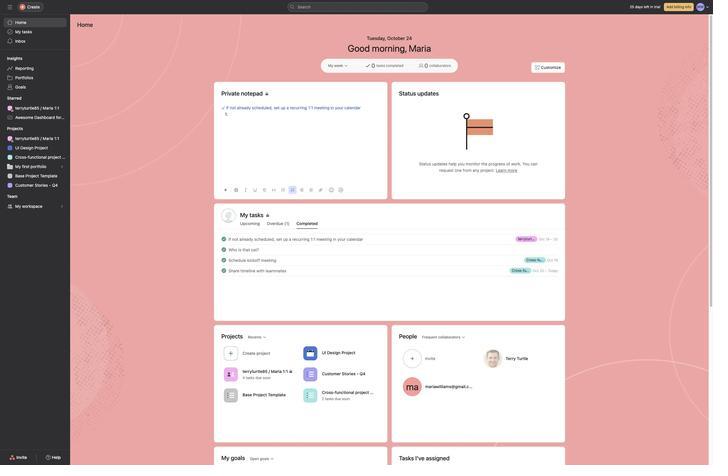 Task type: describe. For each thing, give the bounding box(es) containing it.
is
[[238, 247, 242, 252]]

1 vertical spatial -
[[357, 371, 359, 376]]

0 vertical spatial ui design project link
[[4, 143, 67, 153]]

completed image for if
[[220, 236, 227, 243]]

maria inside tuesday, october 24 good morning, maria
[[409, 43, 432, 54]]

portfolios
[[15, 75, 33, 80]]

1 vertical spatial meeting
[[317, 237, 332, 242]]

create button
[[18, 2, 44, 12]]

tasks right 4
[[246, 376, 255, 380]]

you
[[523, 162, 530, 166]]

insights
[[7, 56, 22, 61]]

the
[[482, 162, 488, 166]]

1:1 inside starred element
[[54, 106, 59, 111]]

- inside the projects element
[[49, 183, 51, 188]]

my first portfolio
[[15, 164, 46, 169]]

create project
[[243, 351, 270, 356]]

not inside document
[[230, 105, 236, 110]]

tasks inside cross-functional project plan 2 tasks due soon
[[325, 397, 334, 402]]

collaborators inside dropdown button
[[439, 335, 461, 340]]

open
[[250, 457, 259, 461]]

awesome
[[15, 115, 33, 120]]

progress
[[489, 162, 506, 166]]

october
[[388, 36, 406, 41]]

0 vertical spatial in
[[651, 5, 654, 9]]

home inside home link
[[15, 20, 26, 25]]

1 vertical spatial set
[[276, 237, 282, 242]]

maria inside starred element
[[43, 106, 53, 111]]

1 horizontal spatial base
[[243, 393, 252, 398]]

1 horizontal spatial 20
[[554, 237, 558, 242]]

my first portfolio link
[[4, 162, 67, 171]]

completed checkbox for if
[[220, 236, 227, 243]]

overdue
[[267, 221, 284, 226]]

frequent collaborators
[[423, 335, 461, 340]]

completed checkbox for who
[[220, 246, 227, 253]]

cross- for cross-functional project plan
[[15, 155, 28, 160]]

add
[[667, 5, 674, 9]]

people image
[[227, 371, 235, 378]]

frequent collaborators button
[[420, 333, 468, 342]]

team
[[7, 194, 17, 199]]

terry turtle button
[[480, 346, 558, 372]]

up inside document
[[281, 105, 286, 110]]

days
[[636, 5, 644, 9]]

terryturtle85 / maria 1:1 up 4 tasks due soon
[[243, 369, 288, 374]]

1 vertical spatial not
[[232, 237, 238, 242]]

set inside document
[[274, 105, 280, 110]]

terry turtle
[[506, 356, 529, 361]]

my for my first portfolio
[[15, 164, 21, 169]]

from
[[463, 168, 472, 173]]

terryturtle85 / maria 1:1 inside starred element
[[15, 106, 59, 111]]

add billing info button
[[665, 3, 695, 11]]

project for cross-functional project plan 2 tasks due soon
[[356, 390, 369, 395]]

stories inside the projects element
[[35, 183, 48, 188]]

my workspace
[[15, 204, 42, 209]]

1 horizontal spatial projects
[[222, 333, 243, 340]]

i've assigned
[[416, 455, 450, 462]]

with
[[257, 268, 265, 273]]

tasks inside 'my tasks' link
[[22, 29, 32, 34]]

1 vertical spatial template
[[268, 393, 286, 398]]

see details, my workspace image
[[60, 205, 64, 208]]

hide sidebar image
[[8, 5, 12, 9]]

notepad
[[241, 90, 263, 97]]

private notepad
[[222, 90, 263, 97]]

1:1 inside document
[[308, 105, 313, 110]]

insert an object image
[[224, 188, 227, 192]]

1 vertical spatial ui design project
[[322, 350, 356, 355]]

overdue (1)
[[267, 221, 290, 226]]

inbox link
[[4, 37, 67, 46]]

maria inside the projects element
[[43, 136, 53, 141]]

help
[[449, 162, 457, 166]]

0 for tasks completed
[[372, 62, 376, 69]]

schedule
[[229, 258, 246, 263]]

my tasks
[[15, 29, 32, 34]]

base project template link for the bottommost ui design project link
[[222, 387, 301, 406]]

upcoming
[[240, 221, 260, 226]]

completed button
[[297, 221, 318, 229]]

1 vertical spatial customer stories - q4 link
[[301, 366, 381, 384]]

1 horizontal spatial customer stories - q4
[[322, 371, 366, 376]]

more
[[508, 168, 518, 173]]

my tasks link
[[240, 211, 558, 219]]

1 vertical spatial base project template
[[243, 393, 286, 398]]

overdue (1) button
[[267, 221, 290, 229]]

calendar image
[[307, 350, 314, 357]]

1 vertical spatial if
[[229, 237, 231, 242]]

goals
[[15, 85, 26, 90]]

base project template link for top ui design project link
[[4, 171, 67, 181]]

1 horizontal spatial q4
[[360, 371, 366, 376]]

search button
[[288, 2, 428, 12]]

share
[[229, 268, 240, 273]]

status
[[420, 162, 432, 166]]

reporting
[[15, 66, 34, 71]]

home link
[[4, 18, 67, 27]]

mariawilliams@gmail.com button
[[400, 374, 478, 400]]

if not already scheduled, set up a recurring 1:1 meeting in your calendar
[[229, 237, 363, 242]]

terryturtle85 / maria 1:1 up oct 19 button
[[518, 237, 557, 241]]

completed checkbox for share
[[220, 267, 227, 274]]

kickoff
[[247, 258, 260, 263]]

add profile photo image
[[222, 209, 236, 223]]

learn
[[497, 168, 507, 173]]

add billing info
[[667, 5, 692, 9]]

terryturtle85 inside the projects element
[[15, 136, 39, 141]]

4
[[243, 376, 245, 380]]

2 vertical spatial meeting
[[261, 258, 277, 263]]

completed image for who
[[220, 246, 227, 253]]

24
[[407, 36, 413, 41]]

✓
[[222, 105, 225, 110]]

ui inside the projects element
[[15, 145, 19, 150]]

info
[[686, 5, 692, 9]]

insights element
[[0, 53, 70, 93]]

1 vertical spatial customer
[[322, 371, 341, 376]]

timeline
[[241, 268, 256, 273]]

inbox
[[15, 39, 25, 44]]

reporting link
[[4, 64, 67, 73]]

functional for cross-functional project plan 2 tasks due soon
[[335, 390, 355, 395]]

2
[[322, 397, 324, 402]]

list image left 2
[[307, 392, 314, 399]]

cross-functional project plan 2 tasks due soon
[[322, 390, 379, 402]]

customer stories - q4 inside the projects element
[[15, 183, 58, 188]]

learn more link
[[497, 168, 518, 173]]

help button
[[42, 453, 65, 463]]

1 vertical spatial oct
[[548, 258, 554, 263]]

1 horizontal spatial home
[[77, 21, 93, 28]]

you
[[458, 162, 465, 166]]

decrease list indent image
[[300, 188, 304, 192]]

open goals
[[250, 457, 269, 461]]

soon inside cross-functional project plan 2 tasks due soon
[[342, 397, 350, 402]]

my goals
[[222, 455, 245, 462]]

0 horizontal spatial soon
[[263, 376, 271, 380]]

a inside document
[[287, 105, 289, 110]]

1:1 inside the projects element
[[54, 136, 59, 141]]

that
[[243, 247, 250, 252]]

1 horizontal spatial stories
[[342, 371, 356, 376]]

search
[[298, 4, 311, 9]]

1 horizontal spatial a
[[289, 237, 291, 242]]

2 vertical spatial in
[[333, 237, 337, 242]]

25
[[631, 5, 635, 9]]

numbered list image
[[291, 188, 295, 192]]

strikethrough image
[[263, 188, 266, 192]]

status updates
[[400, 90, 439, 97]]

bold image
[[235, 188, 238, 192]]

learn more
[[497, 168, 518, 173]]

if inside ✓ if not already scheduled, set up a recurring 1:1 meeting in your calendar document
[[226, 105, 229, 110]]

good
[[348, 43, 370, 54]]

2 vertical spatial terryturtle85 / maria 1:1 link
[[516, 236, 557, 242]]

link image
[[319, 188, 323, 192]]

1 vertical spatial your
[[338, 237, 346, 242]]

cross-functional project plan
[[15, 155, 70, 160]]

list image for customer stories - q4
[[307, 371, 314, 378]]

project for cross-functional project plan
[[48, 155, 61, 160]]

oct for if not already scheduled, set up a recurring 1:1 meeting in your calendar
[[539, 237, 545, 242]]

status updates help you monitor the progress of work. you can request one from any project.
[[420, 162, 538, 173]]

oct for share timeline with teammates
[[533, 269, 539, 273]]

completed image for schedule
[[220, 257, 227, 264]]

oct 19 – 20
[[539, 237, 558, 242]]

my tasks link
[[4, 27, 67, 37]]

work.
[[512, 162, 522, 166]]

any
[[473, 168, 480, 173]]



Task type: locate. For each thing, give the bounding box(es) containing it.
starred
[[7, 96, 21, 101]]

maria down create project link at the left of page
[[271, 369, 282, 374]]

base project template
[[15, 174, 57, 178], [243, 393, 286, 398]]

invite button
[[400, 346, 478, 372]]

my up inbox
[[15, 29, 21, 34]]

customize button
[[532, 62, 565, 73]]

1 vertical spatial soon
[[342, 397, 350, 402]]

0 horizontal spatial base project template
[[15, 174, 57, 178]]

tasks up inbox
[[22, 29, 32, 34]]

0 vertical spatial oct
[[539, 237, 545, 242]]

0 horizontal spatial stories
[[35, 183, 48, 188]]

recurring
[[290, 105, 307, 110], [293, 237, 310, 242]]

0 vertical spatial design
[[20, 145, 33, 150]]

1 0 from the left
[[372, 62, 376, 69]]

recurring inside document
[[290, 105, 307, 110]]

terryturtle85 / maria 1:1 link for design
[[4, 134, 67, 143]]

customize
[[542, 65, 562, 70]]

scheduled,
[[252, 105, 273, 110], [254, 237, 275, 242]]

base project template down my first portfolio link
[[15, 174, 57, 178]]

create project link
[[222, 345, 301, 363]]

my down team
[[15, 204, 21, 209]]

0 vertical spatial a
[[287, 105, 289, 110]]

tasks right 2
[[325, 397, 334, 402]]

scheduled, up cat?
[[254, 237, 275, 242]]

base
[[15, 174, 24, 178], [243, 393, 252, 398]]

not right '✓'
[[230, 105, 236, 110]]

0
[[372, 62, 376, 69], [425, 62, 429, 69]]

0 horizontal spatial ui
[[15, 145, 19, 150]]

your
[[335, 105, 344, 110], [338, 237, 346, 242]]

completed checkbox left who
[[220, 246, 227, 253]]

1 vertical spatial q4
[[360, 371, 366, 376]]

starred element
[[0, 93, 85, 123]]

calendar inside document
[[345, 105, 361, 110]]

0 vertical spatial set
[[274, 105, 280, 110]]

base inside the projects element
[[15, 174, 24, 178]]

0 horizontal spatial a
[[287, 105, 289, 110]]

✓ if not already scheduled, set up a recurring 1:1 meeting in your calendar link
[[222, 105, 361, 110]]

plan inside the projects element
[[62, 155, 70, 160]]

1 horizontal spatial –
[[551, 237, 553, 242]]

list image
[[307, 371, 314, 378], [227, 392, 235, 399], [307, 392, 314, 399]]

awesome dashboard for new project
[[15, 115, 85, 120]]

completed
[[297, 221, 318, 226]]

1 horizontal spatial cross-
[[322, 390, 335, 395]]

schedule kickoff meeting
[[229, 258, 277, 263]]

0 horizontal spatial cross-
[[15, 155, 28, 160]]

19 up oct 19 button
[[546, 237, 550, 242]]

0 vertical spatial template
[[40, 174, 57, 178]]

0 left tasks completed
[[372, 62, 376, 69]]

1 vertical spatial up
[[283, 237, 288, 242]]

ui design project up cross-functional project plan link on the left of page
[[15, 145, 48, 150]]

goals link
[[4, 83, 67, 92]]

set
[[274, 105, 280, 110], [276, 237, 282, 242]]

4 tasks due soon
[[243, 376, 271, 380]]

0 horizontal spatial 0
[[372, 62, 376, 69]]

of
[[507, 162, 511, 166]]

my left first
[[15, 164, 21, 169]]

maria down 24
[[409, 43, 432, 54]]

terryturtle85 / maria 1:1 link for dashboard
[[4, 104, 67, 113]]

2 completed checkbox from the top
[[220, 246, 227, 253]]

maria up oct 19 button
[[543, 237, 552, 241]]

due inside cross-functional project plan 2 tasks due soon
[[335, 397, 341, 402]]

invite inside dropdown button
[[426, 356, 436, 361]]

completed image left schedule on the left
[[220, 257, 227, 264]]

oct 20 – today
[[533, 269, 558, 273]]

1 vertical spatial design
[[327, 350, 341, 355]]

oct
[[539, 237, 545, 242], [548, 258, 554, 263], [533, 269, 539, 273]]

customer stories - q4 up teams element
[[15, 183, 58, 188]]

projects down "awesome"
[[7, 126, 23, 131]]

0 vertical spatial if
[[226, 105, 229, 110]]

(1)
[[285, 221, 290, 226]]

q4 up cross-functional project plan 2 tasks due soon
[[360, 371, 366, 376]]

calendar
[[345, 105, 361, 110], [347, 237, 363, 242]]

private
[[222, 90, 240, 97]]

19
[[546, 237, 550, 242], [555, 258, 558, 263]]

0 horizontal spatial -
[[49, 183, 51, 188]]

teammates
[[266, 268, 287, 273]]

base project template link down portfolio at top
[[4, 171, 67, 181]]

ui design project link
[[4, 143, 67, 153], [301, 345, 381, 363]]

portfolio
[[31, 164, 46, 169]]

0 horizontal spatial 19
[[546, 237, 550, 242]]

customer stories - q4 link inside the projects element
[[4, 181, 67, 190]]

– left today
[[546, 269, 548, 273]]

already inside ✓ if not already scheduled, set up a recurring 1:1 meeting in your calendar document
[[237, 105, 251, 110]]

new
[[62, 115, 71, 120]]

already up that
[[240, 237, 253, 242]]

design right calendar image
[[327, 350, 341, 355]]

1 horizontal spatial ui design project link
[[301, 345, 381, 363]]

completed image left share
[[220, 267, 227, 274]]

recents
[[248, 335, 262, 340]]

0 vertical spatial –
[[551, 237, 553, 242]]

team button
[[0, 194, 17, 200]]

q4 inside the projects element
[[52, 183, 58, 188]]

ui design project
[[15, 145, 48, 150], [322, 350, 356, 355]]

completed image for share
[[220, 267, 227, 274]]

1 vertical spatial scheduled,
[[254, 237, 275, 242]]

my tasks
[[240, 212, 264, 219]]

due right 4
[[256, 376, 262, 380]]

my for my workspace
[[15, 204, 21, 209]]

3 completed checkbox from the top
[[220, 267, 227, 274]]

scheduled, down notepad
[[252, 105, 273, 110]]

2 vertical spatial completed checkbox
[[220, 267, 227, 274]]

1 vertical spatial 19
[[555, 258, 558, 263]]

underline image
[[254, 188, 257, 192]]

2 completed image from the top
[[220, 267, 227, 274]]

1 vertical spatial calendar
[[347, 237, 363, 242]]

0 vertical spatial already
[[237, 105, 251, 110]]

italics image
[[244, 188, 248, 192]]

oct 19 button
[[548, 258, 558, 263]]

0 vertical spatial project
[[48, 155, 61, 160]]

1 completed image from the top
[[220, 246, 227, 253]]

1 completed image from the top
[[220, 236, 227, 243]]

cross- for cross-functional project plan 2 tasks due soon
[[322, 390, 335, 395]]

Completed checkbox
[[220, 236, 227, 243], [220, 246, 227, 253], [220, 267, 227, 274]]

0 horizontal spatial customer
[[15, 183, 34, 188]]

people
[[400, 333, 418, 340]]

2 vertical spatial oct
[[533, 269, 539, 273]]

my inside dropdown button
[[329, 63, 334, 68]]

1 horizontal spatial invite
[[426, 356, 436, 361]]

0 vertical spatial completed image
[[220, 246, 227, 253]]

0 horizontal spatial template
[[40, 174, 57, 178]]

terryturtle85 / maria 1:1 inside the projects element
[[15, 136, 59, 141]]

functional inside cross-functional project plan 2 tasks due soon
[[335, 390, 355, 395]]

0 vertical spatial not
[[230, 105, 236, 110]]

1 vertical spatial completed checkbox
[[220, 246, 227, 253]]

my workspace link
[[4, 202, 67, 211]]

customer up team
[[15, 183, 34, 188]]

19 for oct 19 – 20
[[546, 237, 550, 242]]

completed checkbox left share
[[220, 267, 227, 274]]

0 horizontal spatial projects
[[7, 126, 23, 131]]

list image down calendar image
[[307, 371, 314, 378]]

ui right calendar image
[[322, 350, 326, 355]]

already down private notepad
[[237, 105, 251, 110]]

completed
[[386, 63, 404, 68]]

search list box
[[288, 2, 428, 12]]

teams element
[[0, 191, 70, 212]]

open goals button
[[248, 455, 277, 463]]

my
[[15, 29, 21, 34], [329, 63, 334, 68], [15, 164, 21, 169], [15, 204, 21, 209]]

mariawilliams@gmail.com
[[426, 384, 475, 389]]

1 horizontal spatial 0
[[425, 62, 429, 69]]

0 vertical spatial projects
[[7, 126, 23, 131]]

stories up cross-functional project plan 2 tasks due soon
[[342, 371, 356, 376]]

terryturtle85 / maria 1:1 link up dashboard
[[4, 104, 67, 113]]

cross- inside cross-functional project plan 2 tasks due soon
[[322, 390, 335, 395]]

plan for cross-functional project plan
[[62, 155, 70, 160]]

- up teams element
[[49, 183, 51, 188]]

/ inside the projects element
[[40, 136, 42, 141]]

if right '✓'
[[226, 105, 229, 110]]

base project template link
[[4, 171, 67, 181], [222, 387, 301, 406]]

emoji image
[[329, 188, 334, 193]]

0 horizontal spatial plan
[[62, 155, 70, 160]]

meeting
[[314, 105, 330, 110], [317, 237, 332, 242], [261, 258, 277, 263]]

0 horizontal spatial due
[[256, 376, 262, 380]]

2 completed image from the top
[[220, 257, 227, 264]]

template down portfolio at top
[[40, 174, 57, 178]]

0 horizontal spatial 20
[[540, 269, 545, 273]]

ui design project inside the projects element
[[15, 145, 48, 150]]

completed checkbox up completed checkbox
[[220, 236, 227, 243]]

1 horizontal spatial ui design project
[[322, 350, 356, 355]]

tuesday,
[[367, 36, 387, 41]]

meeting inside document
[[314, 105, 330, 110]]

left
[[645, 5, 650, 9]]

tasks left completed on the right
[[377, 63, 386, 68]]

my left week
[[329, 63, 334, 68]]

1 horizontal spatial design
[[327, 350, 341, 355]]

customer inside the projects element
[[15, 183, 34, 188]]

0 horizontal spatial customer stories - q4 link
[[4, 181, 67, 190]]

my inside teams element
[[15, 204, 21, 209]]

project.
[[481, 168, 495, 173]]

0 vertical spatial ui
[[15, 145, 19, 150]]

base project template down 4 tasks due soon
[[243, 393, 286, 398]]

0 horizontal spatial functional
[[28, 155, 47, 160]]

1 vertical spatial ui
[[322, 350, 326, 355]]

global element
[[0, 14, 70, 49]]

– for share timeline with teammates
[[546, 269, 548, 273]]

starred button
[[0, 95, 21, 101]]

1 horizontal spatial 19
[[555, 258, 558, 263]]

list image for base project template
[[227, 392, 235, 399]]

20 left today
[[540, 269, 545, 273]]

trial
[[655, 5, 661, 9]]

design
[[20, 145, 33, 150], [327, 350, 341, 355]]

base down 4
[[243, 393, 252, 398]]

1 horizontal spatial -
[[357, 371, 359, 376]]

– for if not already scheduled, set up a recurring 1:1 meeting in your calendar
[[551, 237, 553, 242]]

terryturtle85 / maria 1:1 up awesome dashboard for new project link
[[15, 106, 59, 111]]

0 horizontal spatial invite
[[16, 455, 27, 460]]

morning,
[[372, 43, 407, 54]]

terryturtle85
[[15, 106, 39, 111], [15, 136, 39, 141], [518, 237, 540, 241], [243, 369, 268, 374]]

oct 19
[[548, 258, 558, 263]]

today
[[549, 269, 558, 273]]

soon
[[263, 376, 271, 380], [342, 397, 350, 402]]

0 horizontal spatial project
[[48, 155, 61, 160]]

0 vertical spatial plan
[[62, 155, 70, 160]]

scheduled, inside document
[[252, 105, 273, 110]]

ui down projects dropdown button
[[15, 145, 19, 150]]

20
[[554, 237, 558, 242], [540, 269, 545, 273]]

portfolios link
[[4, 73, 67, 83]]

tuesday, october 24 good morning, maria
[[348, 36, 432, 54]]

0 vertical spatial invite
[[426, 356, 436, 361]]

my for my tasks
[[15, 29, 21, 34]]

0 vertical spatial your
[[335, 105, 344, 110]]

my inside the projects element
[[15, 164, 21, 169]]

0 vertical spatial calendar
[[345, 105, 361, 110]]

0 up status updates
[[425, 62, 429, 69]]

19 up today
[[555, 258, 558, 263]]

customer stories - q4 up cross-functional project plan 2 tasks due soon
[[322, 371, 366, 376]]

customer up 2
[[322, 371, 341, 376]]

/ inside starred element
[[40, 106, 42, 111]]

ui design project right calendar image
[[322, 350, 356, 355]]

in inside document
[[331, 105, 334, 110]]

0 vertical spatial stories
[[35, 183, 48, 188]]

projects inside dropdown button
[[7, 126, 23, 131]]

terryturtle85 / maria 1:1 up cross-functional project plan link on the left of page
[[15, 136, 59, 141]]

list image down people icon
[[227, 392, 235, 399]]

1 horizontal spatial project
[[356, 390, 369, 395]]

Completed checkbox
[[220, 257, 227, 264]]

project
[[48, 155, 61, 160], [356, 390, 369, 395]]

0 horizontal spatial q4
[[52, 183, 58, 188]]

1 vertical spatial recurring
[[293, 237, 310, 242]]

design inside the projects element
[[20, 145, 33, 150]]

0 for collaborators
[[425, 62, 429, 69]]

0 vertical spatial meeting
[[314, 105, 330, 110]]

0 vertical spatial 19
[[546, 237, 550, 242]]

bulleted list image
[[282, 188, 285, 192]]

25 days left in trial
[[631, 5, 661, 9]]

invite inside button
[[16, 455, 27, 460]]

invite button
[[6, 453, 31, 463]]

cross- inside cross-functional project plan link
[[15, 155, 28, 160]]

customer
[[15, 183, 34, 188], [322, 371, 341, 376]]

maria up awesome dashboard for new project
[[43, 106, 53, 111]]

0 vertical spatial customer stories - q4 link
[[4, 181, 67, 190]]

0 horizontal spatial ui design project
[[15, 145, 48, 150]]

functional inside cross-functional project plan link
[[28, 155, 47, 160]]

not up who
[[232, 237, 238, 242]]

1 completed checkbox from the top
[[220, 236, 227, 243]]

plan inside cross-functional project plan 2 tasks due soon
[[370, 390, 379, 395]]

project
[[72, 115, 85, 120], [35, 145, 48, 150], [26, 174, 39, 178], [342, 350, 356, 355], [253, 393, 267, 398]]

1 horizontal spatial customer stories - q4 link
[[301, 366, 381, 384]]

base project template inside the projects element
[[15, 174, 57, 178]]

1 vertical spatial stories
[[342, 371, 356, 376]]

1 horizontal spatial base project template link
[[222, 387, 301, 406]]

1 vertical spatial 20
[[540, 269, 545, 273]]

0 vertical spatial terryturtle85 / maria 1:1 link
[[4, 104, 67, 113]]

help
[[52, 455, 61, 460]]

maria up the cross-functional project plan
[[43, 136, 53, 141]]

template down 4 tasks due soon
[[268, 393, 286, 398]]

base project template link down 4 tasks due soon
[[222, 387, 301, 406]]

in
[[651, 5, 654, 9], [331, 105, 334, 110], [333, 237, 337, 242]]

goals
[[260, 457, 269, 461]]

19 for oct 19
[[555, 258, 558, 263]]

completed image
[[220, 246, 227, 253], [220, 257, 227, 264]]

20 up oct 19 button
[[554, 237, 558, 242]]

frequent
[[423, 335, 438, 340]]

customer stories - q4 link up cross-functional project plan 2 tasks due soon
[[301, 366, 381, 384]]

customer stories - q4 link up teams element
[[4, 181, 67, 190]]

- up cross-functional project plan 2 tasks due soon
[[357, 371, 359, 376]]

up
[[281, 105, 286, 110], [283, 237, 288, 242]]

my inside "global" element
[[15, 29, 21, 34]]

1 vertical spatial functional
[[335, 390, 355, 395]]

functional for cross-functional project plan
[[28, 155, 47, 160]]

design up cross-functional project plan link on the left of page
[[20, 145, 33, 150]]

0 vertical spatial due
[[256, 376, 262, 380]]

0 vertical spatial collaborators
[[430, 63, 452, 68]]

completed image
[[220, 236, 227, 243], [220, 267, 227, 274]]

1 horizontal spatial due
[[335, 397, 341, 402]]

–
[[551, 237, 553, 242], [546, 269, 548, 273]]

cross- up 2
[[322, 390, 335, 395]]

home
[[15, 20, 26, 25], [77, 21, 93, 28]]

terryturtle85 / maria 1:1 link up cross-functional project plan link on the left of page
[[4, 134, 67, 143]]

my for my week
[[329, 63, 334, 68]]

1 vertical spatial projects
[[222, 333, 243, 340]]

create
[[27, 4, 40, 9]]

completed image left who
[[220, 246, 227, 253]]

0 vertical spatial cross-
[[15, 155, 28, 160]]

request
[[440, 168, 454, 173]]

your inside document
[[335, 105, 344, 110]]

terryturtle85 inside starred element
[[15, 106, 39, 111]]

plan for cross-functional project plan 2 tasks due soon
[[370, 390, 379, 395]]

projects element
[[0, 123, 70, 191]]

✓ if not already scheduled, set up a recurring 1:1 meeting in your calendar document
[[222, 105, 380, 181]]

– up oct 19 button
[[551, 237, 553, 242]]

2 0 from the left
[[425, 62, 429, 69]]

who
[[229, 247, 237, 252]]

base down first
[[15, 174, 24, 178]]

1 vertical spatial a
[[289, 237, 291, 242]]

stories up teams element
[[35, 183, 48, 188]]

template inside the projects element
[[40, 174, 57, 178]]

soon right 4
[[263, 376, 271, 380]]

for
[[56, 115, 61, 120]]

see details, my first portfolio image
[[60, 165, 64, 169]]

tasks completed
[[377, 63, 404, 68]]

cross- up first
[[15, 155, 28, 160]]

1 vertical spatial ui design project link
[[301, 345, 381, 363]]

tasks i've assigned
[[400, 455, 450, 462]]

completed image up completed checkbox
[[220, 236, 227, 243]]

if up who
[[229, 237, 231, 242]]

1 vertical spatial already
[[240, 237, 253, 242]]

1 horizontal spatial ui
[[322, 350, 326, 355]]

toolbar
[[222, 183, 380, 197]]

0 vertical spatial customer
[[15, 183, 34, 188]]

0 vertical spatial up
[[281, 105, 286, 110]]

project inside starred element
[[72, 115, 85, 120]]

code image
[[272, 188, 276, 192]]

at mention image
[[339, 188, 343, 193]]

1 horizontal spatial plan
[[370, 390, 379, 395]]

projects left recents
[[222, 333, 243, 340]]

customer stories - q4 link
[[4, 181, 67, 190], [301, 366, 381, 384]]

cross-functional project plan link
[[4, 153, 70, 162]]

not
[[230, 105, 236, 110], [232, 237, 238, 242]]

q4 up teams element
[[52, 183, 58, 188]]

soon right 2
[[342, 397, 350, 402]]

0 horizontal spatial customer stories - q4
[[15, 183, 58, 188]]

due right 2
[[335, 397, 341, 402]]

0 horizontal spatial home
[[15, 20, 26, 25]]

terryturtle85 / maria 1:1 link up oct 19 button
[[516, 236, 557, 242]]

increase list indent image
[[310, 188, 313, 192]]

who is that cat?
[[229, 247, 259, 252]]

project inside cross-functional project plan 2 tasks due soon
[[356, 390, 369, 395]]



Task type: vqa. For each thing, say whether or not it's contained in the screenshot.
the top NOT
yes



